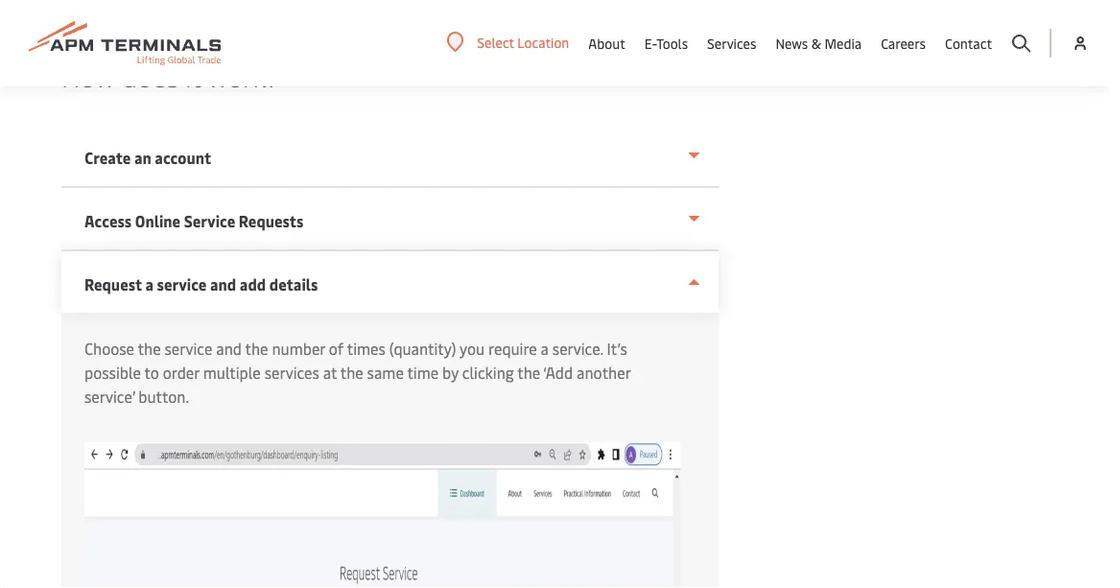 Task type: vqa. For each thing, say whether or not it's contained in the screenshot.
THE 'LOS ANGELES (USA)'
no



Task type: locate. For each thing, give the bounding box(es) containing it.
contact button
[[946, 0, 993, 86]]

how
[[61, 57, 115, 94]]

news
[[776, 34, 809, 52]]

service for the
[[165, 338, 212, 359]]

how does it work?
[[61, 57, 280, 94]]

0 vertical spatial a
[[145, 274, 154, 295]]

service down access online service requests
[[157, 274, 207, 295]]

news & media
[[776, 34, 862, 52]]

careers
[[881, 34, 926, 52]]

select
[[477, 33, 514, 51]]

service inside dropdown button
[[157, 274, 207, 295]]

time
[[407, 362, 439, 383]]

0 vertical spatial and
[[210, 274, 236, 295]]

the up 'to' in the bottom left of the page
[[138, 338, 161, 359]]

a right request
[[145, 274, 154, 295]]

0 horizontal spatial a
[[145, 274, 154, 295]]

by
[[443, 362, 459, 383]]

service
[[157, 274, 207, 295], [165, 338, 212, 359]]

select location
[[477, 33, 570, 51]]

1 vertical spatial service
[[165, 338, 212, 359]]

choose
[[84, 338, 134, 359]]

service.
[[553, 338, 603, 359]]

and
[[210, 274, 236, 295], [216, 338, 242, 359]]

same
[[367, 362, 404, 383]]

it's
[[607, 338, 628, 359]]

1 horizontal spatial a
[[541, 338, 549, 359]]

and inside dropdown button
[[210, 274, 236, 295]]

tools
[[657, 34, 688, 52]]

the
[[138, 338, 161, 359], [245, 338, 268, 359], [341, 362, 364, 383], [518, 362, 541, 383]]

about
[[589, 34, 626, 52]]

media
[[825, 34, 862, 52]]

create
[[84, 147, 131, 168]]

and up multiple
[[216, 338, 242, 359]]

details
[[270, 274, 318, 295]]

to
[[144, 362, 159, 383]]

service up order
[[165, 338, 212, 359]]

and left add
[[210, 274, 236, 295]]

news & media button
[[776, 0, 862, 86]]

1 vertical spatial and
[[216, 338, 242, 359]]

0 vertical spatial service
[[157, 274, 207, 295]]

button.
[[139, 386, 189, 407]]

1 vertical spatial a
[[541, 338, 549, 359]]

requests
[[239, 211, 304, 231]]

account
[[155, 147, 211, 168]]

the right at on the bottom left of the page
[[341, 362, 364, 383]]

request
[[84, 274, 142, 295]]

service inside choose the service and the number of times (quantity) you require a service. it's possible to order multiple services at the same time by clicking the 'add another service' button.
[[165, 338, 212, 359]]

a
[[145, 274, 154, 295], [541, 338, 549, 359]]

service'
[[84, 386, 135, 407]]

of
[[329, 338, 344, 359]]

a inside dropdown button
[[145, 274, 154, 295]]

and inside choose the service and the number of times (quantity) you require a service. it's possible to order multiple services at the same time by clicking the 'add another service' button.
[[216, 338, 242, 359]]

a up 'add
[[541, 338, 549, 359]]

access
[[84, 211, 132, 231]]

access online service requests button
[[61, 188, 719, 251]]

and for add
[[210, 274, 236, 295]]

create an account
[[84, 147, 211, 168]]



Task type: describe. For each thing, give the bounding box(es) containing it.
request a service and add details
[[84, 274, 318, 295]]

the down require
[[518, 362, 541, 383]]

create an account button
[[61, 125, 719, 188]]

clicking
[[463, 362, 514, 383]]

contact
[[946, 34, 993, 52]]

location
[[518, 33, 570, 51]]

the up multiple
[[245, 338, 268, 359]]

and for the
[[216, 338, 242, 359]]

access online service requests
[[84, 211, 304, 231]]

select location button
[[447, 32, 570, 53]]

services button
[[708, 0, 757, 86]]

services
[[708, 34, 757, 52]]

service selector image
[[84, 443, 681, 588]]

request a service and add details element
[[61, 313, 719, 588]]

an
[[134, 147, 151, 168]]

multiple
[[203, 362, 261, 383]]

possible
[[84, 362, 141, 383]]

order
[[163, 362, 200, 383]]

(quantity)
[[390, 338, 456, 359]]

about button
[[589, 0, 626, 86]]

&
[[812, 34, 822, 52]]

'add
[[543, 362, 573, 383]]

service for a
[[157, 274, 207, 295]]

a inside choose the service and the number of times (quantity) you require a service. it's possible to order multiple services at the same time by clicking the 'add another service' button.
[[541, 338, 549, 359]]

e-
[[645, 34, 657, 52]]

e-tools button
[[645, 0, 688, 86]]

services
[[265, 362, 320, 383]]

request a service and add details button
[[61, 251, 719, 313]]

number
[[272, 338, 325, 359]]

does
[[122, 57, 179, 94]]

choose the service and the number of times (quantity) you require a service. it's possible to order multiple services at the same time by clicking the 'add another service' button.
[[84, 338, 631, 407]]

at
[[323, 362, 337, 383]]

work?
[[208, 57, 280, 94]]

times
[[347, 338, 386, 359]]

e-tools
[[645, 34, 688, 52]]

add
[[240, 274, 266, 295]]

require
[[489, 338, 537, 359]]

another
[[577, 362, 631, 383]]

you
[[460, 338, 485, 359]]

it
[[186, 57, 201, 94]]

online
[[135, 211, 181, 231]]

careers button
[[881, 0, 926, 86]]

service
[[184, 211, 235, 231]]



